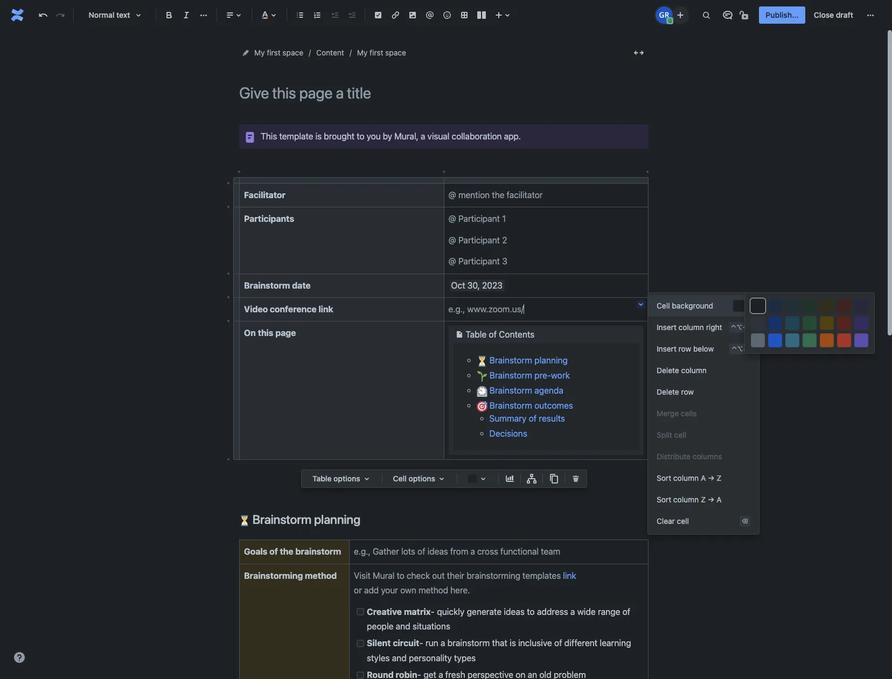 Task type: describe. For each thing, give the bounding box(es) containing it.
2 option group from the top
[[750, 315, 870, 332]]

no restrictions image
[[739, 9, 752, 22]]

that
[[492, 639, 508, 649]]

styles
[[367, 654, 390, 663]]

column for delete column
[[682, 366, 707, 375]]

1 first from the left
[[267, 48, 281, 57]]

to for brought
[[357, 132, 365, 141]]

2 first from the left
[[370, 48, 383, 57]]

table of contents image
[[453, 328, 466, 341]]

oct 30, 2023
[[451, 281, 503, 290]]

bullet list ⌘⇧8 image
[[294, 9, 307, 22]]

link image
[[389, 9, 402, 22]]

⌫
[[742, 518, 749, 525]]

this template is brought to you by mural, a visual collaboration app.
[[261, 132, 521, 141]]

Bold blue radio
[[769, 334, 783, 348]]

0 vertical spatial is
[[316, 132, 322, 141]]

editor toolbar toolbar
[[302, 470, 587, 500]]

0 vertical spatial z
[[717, 474, 722, 483]]

generate
[[467, 607, 502, 617]]

close
[[814, 10, 834, 19]]

facilitator
[[244, 190, 286, 200]]

Bold green radio
[[803, 334, 817, 348]]

brainstorm outcomes
[[487, 401, 573, 411]]

table options button
[[306, 473, 378, 486]]

brainstorm planning link
[[477, 356, 568, 367]]

clear cell
[[657, 517, 689, 526]]

of for the
[[270, 547, 278, 557]]

merge cells menu item
[[648, 403, 759, 425]]

app.
[[504, 132, 521, 141]]

learning
[[600, 639, 631, 649]]

of inside - run a brainstorm that is inclusive of different learning styles and personality types
[[555, 639, 562, 649]]

move this page image
[[241, 49, 250, 57]]

cell background image
[[477, 473, 490, 486]]

:seedling: image
[[477, 371, 487, 382]]

1 my from the left
[[254, 48, 265, 57]]

split
[[657, 431, 672, 440]]

range
[[598, 607, 621, 617]]

Bold yellow radio
[[820, 334, 834, 348]]

add image, video, or file image
[[406, 9, 419, 22]]

normal
[[89, 10, 114, 19]]

Main content area, start typing to enter text. text field
[[233, 124, 656, 680]]

cell for cell options
[[393, 474, 407, 483]]

0 vertical spatial a
[[421, 132, 425, 141]]

this
[[261, 132, 277, 141]]

of for results
[[529, 414, 537, 424]]

brainstorm for the
[[296, 547, 341, 557]]

delete for delete column
[[657, 366, 679, 375]]

summary of results decisions
[[490, 414, 565, 439]]

sort column z → a
[[657, 495, 722, 504]]

undo ⌘z image
[[37, 9, 50, 22]]

results
[[539, 414, 565, 424]]

invite to edit image
[[674, 8, 687, 21]]

chart image
[[503, 473, 516, 486]]

- quickly generate ideas to address a wide range of people and situations
[[367, 607, 633, 632]]

options for table options
[[334, 474, 360, 483]]

of for contents
[[489, 330, 497, 340]]

table options
[[313, 474, 360, 483]]

brainstorm agenda link
[[477, 386, 564, 397]]

numbered list ⌘⇧7 image
[[311, 9, 324, 22]]

this
[[258, 328, 273, 338]]

on this page
[[244, 328, 296, 338]]

sort for sort column z → a
[[657, 495, 672, 504]]

delete for delete row
[[657, 387, 679, 397]]

brainstorm for brainstorm planning link
[[490, 356, 532, 366]]

Bold gray radio
[[751, 334, 765, 348]]

2 my first space link from the left
[[357, 46, 406, 59]]

- run a brainstorm that is inclusive of different learning styles and personality types
[[367, 639, 634, 663]]

personality
[[409, 654, 452, 663]]

Subtle teal radio
[[786, 299, 800, 313]]

normal text button
[[78, 3, 151, 27]]

cell for cell background
[[657, 301, 670, 310]]

creative
[[367, 607, 402, 617]]

brainstorm for brainstorm agenda link
[[490, 386, 532, 396]]

:hourglass_flowing_sand: image inside brainstorm planning link
[[477, 356, 487, 367]]

you
[[367, 132, 381, 141]]

brainstorming method
[[244, 571, 337, 581]]

columns
[[693, 452, 722, 461]]

expand dropdown menu image for table options
[[360, 473, 373, 486]]

date
[[292, 281, 311, 290]]

expand dropdown menu image for cell options
[[435, 473, 448, 486]]

quickly
[[437, 607, 465, 617]]

brainstorm for brainstorm pre-work link
[[490, 371, 532, 381]]

summary
[[490, 414, 527, 424]]

publish... button
[[760, 6, 806, 24]]

distribute columns menu item
[[648, 446, 759, 468]]

types
[[454, 654, 476, 663]]

→ for a
[[708, 474, 715, 483]]

mural,
[[395, 132, 419, 141]]

1 horizontal spatial planning
[[535, 356, 568, 366]]

visual
[[428, 132, 450, 141]]

0 horizontal spatial planning
[[314, 512, 361, 527]]

inclusive
[[518, 639, 552, 649]]

Gray radio
[[751, 316, 765, 330]]

link link
[[563, 571, 576, 581]]

people
[[367, 622, 394, 632]]

content link
[[316, 46, 344, 59]]

silent
[[367, 639, 391, 649]]

1 horizontal spatial a
[[717, 495, 722, 504]]

1 horizontal spatial link
[[563, 571, 576, 581]]

outdent ⇧tab image
[[328, 9, 341, 22]]

clear
[[657, 517, 675, 526]]

row for insert
[[679, 344, 692, 354]]

bold ⌘b image
[[163, 9, 176, 22]]

ideas
[[504, 607, 525, 617]]

table for table of contents
[[466, 330, 487, 340]]

content
[[316, 48, 344, 57]]

Subtle purple radio
[[855, 299, 869, 313]]

background
[[672, 301, 714, 310]]

Bold teal radio
[[786, 334, 800, 348]]

oct
[[451, 281, 465, 290]]

insert column right
[[657, 323, 723, 332]]

creative matrix
[[367, 607, 431, 617]]

participants
[[244, 214, 294, 224]]

brainstorm pre-work link
[[477, 371, 570, 382]]

table image
[[458, 9, 471, 22]]

address
[[537, 607, 568, 617]]

decisions link
[[490, 429, 528, 439]]

method
[[305, 571, 337, 581]]

and for personality
[[392, 654, 407, 663]]

Bold red radio
[[838, 334, 852, 348]]

summary of results link
[[490, 414, 565, 424]]

merge cells
[[657, 409, 697, 418]]

cell for clear cell
[[677, 517, 689, 526]]

2 space from the left
[[385, 48, 406, 57]]

contents
[[499, 330, 535, 340]]

brainstorm up video
[[244, 281, 290, 290]]

conference
[[270, 304, 317, 314]]

options for cell options
[[409, 474, 435, 483]]

wide
[[578, 607, 596, 617]]

Subtle blue radio
[[769, 299, 783, 313]]



Task type: locate. For each thing, give the bounding box(es) containing it.
cell inside the split cell menu item
[[675, 431, 687, 440]]

cell inside popup button
[[393, 474, 407, 483]]

to for ideas
[[527, 607, 535, 617]]

emoji image
[[441, 9, 454, 22]]

z down sort column a → z
[[701, 495, 706, 504]]

cell options button
[[387, 473, 453, 486]]

situations
[[413, 622, 451, 632]]

link right conference
[[319, 304, 333, 314]]

- left the run
[[420, 639, 423, 649]]

1 vertical spatial link
[[563, 571, 576, 581]]

delete
[[657, 366, 679, 375], [657, 387, 679, 397]]

copy image
[[548, 473, 560, 486]]

- up situations
[[431, 607, 435, 617]]

below
[[694, 344, 714, 354]]

of inside summary of results decisions
[[529, 414, 537, 424]]

of left "the" at the left bottom
[[270, 547, 278, 557]]

0 horizontal spatial -
[[420, 639, 423, 649]]

the
[[280, 547, 294, 557]]

Red radio
[[838, 316, 852, 330]]

z down columns at the right of page
[[717, 474, 722, 483]]

make page full-width image
[[633, 46, 646, 59]]

and inside - quickly generate ideas to address a wide range of people and situations
[[396, 622, 411, 632]]

to left you
[[357, 132, 365, 141]]

and
[[396, 622, 411, 632], [392, 654, 407, 663]]

1 horizontal spatial brainstorm planning
[[487, 356, 568, 366]]

1 horizontal spatial to
[[527, 607, 535, 617]]

0 vertical spatial brainstorm planning
[[487, 356, 568, 366]]

→
[[708, 474, 715, 483], [708, 495, 715, 504]]

insert up delete column
[[657, 344, 677, 354]]

merge
[[657, 409, 679, 418]]

circuit
[[393, 639, 420, 649]]

my right content on the left top of page
[[357, 48, 368, 57]]

my right the move this page icon
[[254, 48, 265, 57]]

1 horizontal spatial table
[[466, 330, 487, 340]]

option group down the subtle green option
[[750, 315, 870, 332]]

1 horizontal spatial options
[[409, 474, 435, 483]]

brainstorm for a
[[448, 639, 490, 649]]

1 vertical spatial brainstorm
[[448, 639, 490, 649]]

decisions
[[490, 429, 528, 439]]

Subtle green radio
[[803, 299, 817, 313]]

to right the ideas
[[527, 607, 535, 617]]

2 expand dropdown menu image from the left
[[435, 473, 448, 486]]

Subtle gray radio
[[751, 299, 765, 313]]

→ for z
[[708, 495, 715, 504]]

2 vertical spatial a
[[441, 639, 445, 649]]

table inside main content area, start typing to enter text. "text box"
[[466, 330, 487, 340]]

2 delete from the top
[[657, 387, 679, 397]]

:timer: image
[[477, 387, 487, 397]]

Blue radio
[[769, 316, 783, 330]]

my first space right the move this page icon
[[254, 48, 303, 57]]

1 sort from the top
[[657, 474, 672, 483]]

brainstorm up method at left
[[296, 547, 341, 557]]

brainstorm outcomes link
[[477, 401, 573, 412]]

0 vertical spatial sort
[[657, 474, 672, 483]]

insert down cell background
[[657, 323, 677, 332]]

on
[[244, 328, 256, 338]]

a left visual
[[421, 132, 425, 141]]

a down distribute columns menu item in the bottom of the page
[[701, 474, 706, 483]]

brainstorm up "the" at the left bottom
[[253, 512, 312, 527]]

of left contents
[[489, 330, 497, 340]]

1 vertical spatial z
[[701, 495, 706, 504]]

mention image
[[424, 9, 437, 22]]

1 vertical spatial planning
[[314, 512, 361, 527]]

greg robinson image
[[656, 6, 673, 24]]

- for matrix
[[431, 607, 435, 617]]

brainstorm inside - run a brainstorm that is inclusive of different learning styles and personality types
[[448, 639, 490, 649]]

0 horizontal spatial my first space link
[[254, 46, 303, 59]]

insert
[[657, 323, 677, 332], [657, 344, 677, 354]]

brainstorm down brainstorm pre-work link
[[490, 386, 532, 396]]

0 horizontal spatial my
[[254, 48, 265, 57]]

brainstorm planning
[[487, 356, 568, 366], [250, 512, 361, 527]]

2 horizontal spatial a
[[571, 607, 575, 617]]

:hourglass_flowing_sand: image
[[477, 356, 487, 367]]

1 vertical spatial cell
[[393, 474, 407, 483]]

1 vertical spatial →
[[708, 495, 715, 504]]

3 option group from the top
[[750, 332, 870, 349]]

1 vertical spatial table
[[313, 474, 332, 483]]

indent tab image
[[345, 9, 358, 22]]

0 horizontal spatial z
[[701, 495, 706, 504]]

is right that
[[510, 639, 516, 649]]

to inside - quickly generate ideas to address a wide range of people and situations
[[527, 607, 535, 617]]

planning down table options dropdown button
[[314, 512, 361, 527]]

brainstorm pre-work
[[487, 371, 570, 381]]

matrix
[[404, 607, 431, 617]]

italic ⌘i image
[[180, 9, 193, 22]]

option group
[[750, 297, 870, 315], [750, 315, 870, 332], [750, 332, 870, 349]]

first right the move this page icon
[[267, 48, 281, 57]]

1 horizontal spatial is
[[510, 639, 516, 649]]

table
[[466, 330, 487, 340], [313, 474, 332, 483]]

a down sort column a → z
[[717, 495, 722, 504]]

1 vertical spatial insert
[[657, 344, 677, 354]]

my first space link right the move this page icon
[[254, 46, 303, 59]]

0 horizontal spatial a
[[701, 474, 706, 483]]

0 horizontal spatial is
[[316, 132, 322, 141]]

brainstorm date
[[244, 281, 311, 290]]

insert for insert row below
[[657, 344, 677, 354]]

0 horizontal spatial a
[[421, 132, 425, 141]]

0 horizontal spatial to
[[357, 132, 365, 141]]

column down background at the right
[[679, 323, 704, 332]]

column
[[679, 323, 704, 332], [682, 366, 707, 375], [674, 474, 699, 483], [674, 495, 699, 504]]

0 vertical spatial table
[[466, 330, 487, 340]]

→ down sort column a → z
[[708, 495, 715, 504]]

-
[[431, 607, 435, 617], [420, 639, 423, 649]]

menu
[[648, 293, 875, 532]]

1 expand dropdown menu image from the left
[[360, 473, 373, 486]]

1 vertical spatial and
[[392, 654, 407, 663]]

1 horizontal spatial brainstorm
[[448, 639, 490, 649]]

1 horizontal spatial first
[[370, 48, 383, 57]]

brainstorm up the 'types'
[[448, 639, 490, 649]]

Yellow radio
[[820, 316, 834, 330]]

Purple radio
[[855, 316, 869, 330]]

delete column
[[657, 366, 707, 375]]

30,
[[468, 281, 480, 290]]

cells
[[681, 409, 697, 418]]

manage connected data image
[[525, 473, 538, 486]]

row up cells
[[682, 387, 694, 397]]

0 horizontal spatial cell
[[393, 474, 407, 483]]

1 option group from the top
[[750, 297, 870, 315]]

:dart: image
[[477, 402, 487, 412], [477, 402, 487, 412]]

0 vertical spatial cell
[[657, 301, 670, 310]]

comment icon image
[[722, 9, 735, 22]]

option group down green radio
[[750, 332, 870, 349]]

first down action item icon at the left of page
[[370, 48, 383, 57]]

option group up green radio
[[750, 297, 870, 315]]

cell right clear
[[677, 517, 689, 526]]

expand dropdown menu image left cell background icon
[[435, 473, 448, 486]]

brainstorm down brainstorm planning link
[[490, 371, 532, 381]]

1 vertical spatial -
[[420, 639, 423, 649]]

options inside dropdown button
[[334, 474, 360, 483]]

brainstorm up brainstorm pre-work link
[[490, 356, 532, 366]]

0 vertical spatial →
[[708, 474, 715, 483]]

1 vertical spatial a
[[571, 607, 575, 617]]

→ down columns at the right of page
[[708, 474, 715, 483]]

of right range at bottom
[[623, 607, 631, 617]]

cell background
[[657, 301, 714, 310]]

planning
[[535, 356, 568, 366], [314, 512, 361, 527]]

1 delete from the top
[[657, 366, 679, 375]]

0 vertical spatial insert
[[657, 323, 677, 332]]

is
[[316, 132, 322, 141], [510, 639, 516, 649]]

1 horizontal spatial my
[[357, 48, 368, 57]]

space
[[283, 48, 303, 57], [385, 48, 406, 57]]

of down the brainstorm outcomes
[[529, 414, 537, 424]]

1 insert from the top
[[657, 323, 677, 332]]

1 horizontal spatial my first space link
[[357, 46, 406, 59]]

goals of the brainstorm
[[244, 547, 341, 557]]

⌃⌥↓
[[732, 345, 749, 352]]

1 space from the left
[[283, 48, 303, 57]]

1 my first space link from the left
[[254, 46, 303, 59]]

2023
[[482, 281, 503, 290]]

and inside - run a brainstorm that is inclusive of different learning styles and personality types
[[392, 654, 407, 663]]

0 vertical spatial row
[[679, 344, 692, 354]]

0 horizontal spatial my first space
[[254, 48, 303, 57]]

a left wide at the bottom right
[[571, 607, 575, 617]]

and down creative matrix
[[396, 622, 411, 632]]

goals
[[244, 547, 267, 557]]

is left brought
[[316, 132, 322, 141]]

sort for sort column a → z
[[657, 474, 672, 483]]

1 horizontal spatial my first space
[[357, 48, 406, 57]]

outcomes
[[535, 401, 573, 411]]

2 insert from the top
[[657, 344, 677, 354]]

right
[[706, 323, 723, 332]]

action item image
[[372, 9, 385, 22]]

Green radio
[[803, 316, 817, 330]]

2 sort from the top
[[657, 495, 672, 504]]

1 horizontal spatial z
[[717, 474, 722, 483]]

0 vertical spatial to
[[357, 132, 365, 141]]

space down link image
[[385, 48, 406, 57]]

0 horizontal spatial space
[[283, 48, 303, 57]]

and down silent circuit
[[392, 654, 407, 663]]

close draft
[[814, 10, 854, 19]]

:seedling: image
[[477, 371, 487, 382]]

first
[[267, 48, 281, 57], [370, 48, 383, 57]]

split cell menu item
[[648, 425, 759, 446]]

column for insert column right
[[679, 323, 704, 332]]

my first space link down action item icon at the left of page
[[357, 46, 406, 59]]

planning up "pre-"
[[535, 356, 568, 366]]

normal text
[[89, 10, 130, 19]]

Subtle red radio
[[838, 299, 852, 313]]

distribute columns
[[657, 452, 722, 461]]

a inside - quickly generate ideas to address a wide range of people and situations
[[571, 607, 575, 617]]

:timer: image
[[477, 387, 487, 397]]

1 options from the left
[[334, 474, 360, 483]]

of inside - quickly generate ideas to address a wide range of people and situations
[[623, 607, 631, 617]]

- for circuit
[[420, 639, 423, 649]]

0 horizontal spatial options
[[334, 474, 360, 483]]

column down sort column a → z
[[674, 495, 699, 504]]

page
[[275, 328, 296, 338]]

link
[[319, 304, 333, 314], [563, 571, 576, 581]]

Give this page a title text field
[[239, 84, 649, 102]]

column for sort column z → a
[[674, 495, 699, 504]]

align left image
[[224, 9, 237, 22]]

brainstorm
[[296, 547, 341, 557], [448, 639, 490, 649]]

z
[[717, 474, 722, 483], [701, 495, 706, 504]]

different
[[565, 639, 598, 649]]

0 horizontal spatial brainstorm planning
[[250, 512, 361, 527]]

pre-
[[535, 371, 551, 381]]

cell options
[[393, 474, 435, 483]]

of
[[489, 330, 497, 340], [529, 414, 537, 424], [270, 547, 278, 557], [623, 607, 631, 617], [555, 639, 562, 649]]

delete row
[[657, 387, 694, 397]]

help image
[[13, 652, 26, 665]]

Teal radio
[[786, 316, 800, 330]]

1 horizontal spatial expand dropdown menu image
[[435, 473, 448, 486]]

2 my first space from the left
[[357, 48, 406, 57]]

- inside - quickly generate ideas to address a wide range of people and situations
[[431, 607, 435, 617]]

brainstorm agenda
[[487, 386, 564, 396]]

video conference link
[[244, 304, 333, 314]]

run
[[426, 639, 439, 649]]

row left below
[[679, 344, 692, 354]]

0 vertical spatial cell
[[675, 431, 687, 440]]

layouts image
[[475, 9, 488, 22]]

expand dropdown menu image left the cell options
[[360, 473, 373, 486]]

1 horizontal spatial cell
[[657, 301, 670, 310]]

1 vertical spatial delete
[[657, 387, 679, 397]]

link up address
[[563, 571, 576, 581]]

row
[[679, 344, 692, 354], [682, 387, 694, 397]]

more image
[[864, 9, 877, 22]]

0 horizontal spatial brainstorm
[[296, 547, 341, 557]]

sort down distribute on the bottom
[[657, 474, 672, 483]]

template
[[279, 132, 313, 141]]

a inside - run a brainstorm that is inclusive of different learning styles and personality types
[[441, 639, 445, 649]]

0 horizontal spatial expand dropdown menu image
[[360, 473, 373, 486]]

confluence image
[[9, 6, 26, 24], [9, 6, 26, 24]]

and for situations
[[396, 622, 411, 632]]

draft
[[836, 10, 854, 19]]

delete up delete row
[[657, 366, 679, 375]]

by
[[383, 132, 392, 141]]

agenda
[[535, 386, 564, 396]]

1 vertical spatial brainstorm planning
[[250, 512, 361, 527]]

my first space
[[254, 48, 303, 57], [357, 48, 406, 57]]

0 vertical spatial delete
[[657, 366, 679, 375]]

close draft button
[[808, 6, 860, 24]]

sort up clear
[[657, 495, 672, 504]]

2 my from the left
[[357, 48, 368, 57]]

delete up merge at the bottom right of page
[[657, 387, 679, 397]]

0 vertical spatial brainstorm
[[296, 547, 341, 557]]

is inside - run a brainstorm that is inclusive of different learning styles and personality types
[[510, 639, 516, 649]]

1 vertical spatial is
[[510, 639, 516, 649]]

text
[[116, 10, 130, 19]]

table for table options
[[313, 474, 332, 483]]

0 vertical spatial planning
[[535, 356, 568, 366]]

sort column a → z
[[657, 474, 722, 483]]

0 vertical spatial and
[[396, 622, 411, 632]]

- inside - run a brainstorm that is inclusive of different learning styles and personality types
[[420, 639, 423, 649]]

row for delete
[[682, 387, 694, 397]]

1 horizontal spatial space
[[385, 48, 406, 57]]

column up sort column z → a
[[674, 474, 699, 483]]

my first space down action item icon at the left of page
[[357, 48, 406, 57]]

Bold purple radio
[[855, 334, 869, 348]]

redo ⌘⇧z image
[[54, 9, 67, 22]]

brainstorm up summary
[[490, 401, 532, 411]]

1 horizontal spatial -
[[431, 607, 435, 617]]

of left different at the bottom right
[[555, 639, 562, 649]]

:hourglass_flowing_sand: image
[[477, 356, 487, 367], [239, 516, 250, 527], [239, 516, 250, 527]]

a
[[421, 132, 425, 141], [571, 607, 575, 617], [441, 639, 445, 649]]

0 horizontal spatial first
[[267, 48, 281, 57]]

brainstorm planning up goals of the brainstorm
[[250, 512, 361, 527]]

brainstorm
[[244, 281, 290, 290], [490, 356, 532, 366], [490, 371, 532, 381], [490, 386, 532, 396], [490, 401, 532, 411], [253, 512, 312, 527]]

insert for insert column right
[[657, 323, 677, 332]]

brought
[[324, 132, 355, 141]]

⌃⌥→
[[731, 324, 749, 331]]

distribute
[[657, 452, 691, 461]]

1 horizontal spatial a
[[441, 639, 445, 649]]

remove image
[[570, 473, 583, 486]]

1 vertical spatial cell
[[677, 517, 689, 526]]

Subtle yellow radio
[[820, 299, 834, 313]]

table inside dropdown button
[[313, 474, 332, 483]]

0 vertical spatial a
[[701, 474, 706, 483]]

0 vertical spatial link
[[319, 304, 333, 314]]

expand dropdown menu image
[[360, 473, 373, 486], [435, 473, 448, 486]]

cell for split cell
[[675, 431, 687, 440]]

sort
[[657, 474, 672, 483], [657, 495, 672, 504]]

cell
[[657, 301, 670, 310], [393, 474, 407, 483]]

more formatting image
[[197, 9, 210, 22]]

panel note image
[[244, 131, 257, 144]]

work
[[551, 371, 570, 381]]

1 vertical spatial a
[[717, 495, 722, 504]]

insert row below
[[657, 344, 714, 354]]

0 vertical spatial -
[[431, 607, 435, 617]]

find and replace image
[[700, 9, 713, 22]]

brainstorm planning up brainstorm pre-work
[[487, 356, 568, 366]]

menu containing cell background
[[648, 293, 875, 532]]

0 horizontal spatial table
[[313, 474, 332, 483]]

a
[[701, 474, 706, 483], [717, 495, 722, 504]]

2 options from the left
[[409, 474, 435, 483]]

silent circuit
[[367, 639, 420, 649]]

cell right split
[[675, 431, 687, 440]]

space left content on the left top of page
[[283, 48, 303, 57]]

1 my first space from the left
[[254, 48, 303, 57]]

options inside popup button
[[409, 474, 435, 483]]

1 vertical spatial row
[[682, 387, 694, 397]]

brainstorm for brainstorm outcomes link
[[490, 401, 532, 411]]

column down insert row below
[[682, 366, 707, 375]]

0 horizontal spatial link
[[319, 304, 333, 314]]

a right the run
[[441, 639, 445, 649]]

1 vertical spatial to
[[527, 607, 535, 617]]

column for sort column a → z
[[674, 474, 699, 483]]

1 vertical spatial sort
[[657, 495, 672, 504]]

split cell
[[657, 431, 687, 440]]



Task type: vqa. For each thing, say whether or not it's contained in the screenshot.
The Of inside - run a brainstorm that is inclusive of different learning styles and personality types
yes



